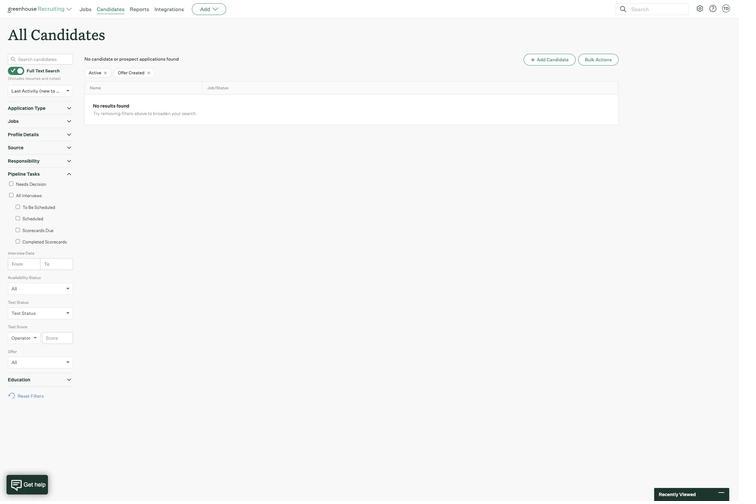 Task type: locate. For each thing, give the bounding box(es) containing it.
test status element
[[8, 299, 73, 324]]

To Be Scheduled checkbox
[[16, 205, 20, 209]]

availability
[[8, 275, 28, 280]]

1 vertical spatial add
[[537, 57, 546, 62]]

0 vertical spatial test status
[[8, 300, 29, 305]]

to right above
[[148, 111, 152, 116]]

interviews
[[22, 193, 42, 198]]

1 horizontal spatial no
[[93, 103, 99, 109]]

no
[[85, 56, 91, 62], [93, 103, 99, 109]]

candidates link
[[97, 6, 125, 12]]

scorecards up completed
[[23, 228, 45, 233]]

test status down 'availability'
[[8, 300, 29, 305]]

job/status
[[207, 85, 228, 90]]

scheduled
[[34, 205, 55, 210], [23, 216, 43, 222]]

0 horizontal spatial no
[[85, 56, 91, 62]]

scorecards
[[23, 228, 45, 233], [45, 240, 67, 245]]

test status up score
[[11, 311, 36, 316]]

1 horizontal spatial to
[[44, 261, 49, 267]]

scorecards due
[[23, 228, 53, 233]]

notes)
[[49, 76, 61, 81]]

add
[[200, 6, 210, 12], [537, 57, 546, 62]]

removing
[[101, 111, 121, 116]]

0 horizontal spatial add
[[200, 6, 210, 12]]

all interviews
[[16, 193, 42, 198]]

activity
[[22, 88, 38, 94]]

from
[[12, 261, 23, 267]]

availability status
[[8, 275, 41, 280]]

(new
[[39, 88, 50, 94]]

0 vertical spatial to
[[51, 88, 55, 94]]

test score
[[8, 325, 27, 330]]

1 vertical spatial offer
[[8, 349, 17, 354]]

status for test status
[[17, 300, 29, 305]]

offer
[[118, 70, 128, 75], [8, 349, 17, 354]]

application type
[[8, 105, 45, 111]]

all down 'availability'
[[11, 286, 17, 292]]

pipeline
[[8, 171, 26, 177]]

last activity (new to old) option
[[11, 88, 65, 94]]

add candidate link
[[524, 54, 576, 66]]

(includes
[[8, 76, 24, 81]]

integrations
[[154, 6, 184, 12]]

jobs up profile
[[8, 119, 19, 124]]

1 vertical spatial candidates
[[31, 25, 105, 44]]

status
[[29, 275, 41, 280], [17, 300, 29, 305], [22, 311, 36, 316]]

your
[[172, 111, 181, 116]]

source
[[8, 145, 24, 151]]

reports link
[[130, 6, 149, 12]]

jobs link
[[80, 6, 92, 12]]

1 vertical spatial scorecards
[[45, 240, 67, 245]]

0 horizontal spatial jobs
[[8, 119, 19, 124]]

0 vertical spatial offer
[[118, 70, 128, 75]]

1 horizontal spatial offer
[[118, 70, 128, 75]]

1 vertical spatial no
[[93, 103, 99, 109]]

0 vertical spatial found
[[167, 56, 179, 62]]

jobs left candidates link
[[80, 6, 92, 12]]

all inside availability status element
[[11, 286, 17, 292]]

filters
[[31, 393, 44, 399]]

0 vertical spatial test
[[8, 300, 16, 305]]

or
[[114, 56, 118, 62]]

1 vertical spatial status
[[17, 300, 29, 305]]

to
[[51, 88, 55, 94], [148, 111, 152, 116]]

pipeline tasks
[[8, 171, 40, 177]]

0 vertical spatial scorecards
[[23, 228, 45, 233]]

offer created
[[118, 70, 144, 75]]

candidates down jobs 'link'
[[31, 25, 105, 44]]

be
[[28, 205, 34, 210]]

to
[[23, 205, 27, 210], [44, 261, 49, 267]]

no inside no results found try removing filters above to broaden your search.
[[93, 103, 99, 109]]

reset
[[18, 393, 30, 399]]

filters
[[122, 111, 133, 116]]

0 horizontal spatial to
[[23, 205, 27, 210]]

date
[[26, 251, 34, 256]]

and
[[42, 76, 48, 81]]

add for add candidate
[[537, 57, 546, 62]]

scheduled down be
[[23, 216, 43, 222]]

test
[[8, 300, 16, 305], [11, 311, 21, 316], [8, 325, 16, 330]]

0 horizontal spatial found
[[117, 103, 129, 109]]

candidate
[[92, 56, 113, 62]]

0 vertical spatial jobs
[[80, 6, 92, 12]]

all up education on the left bottom of the page
[[11, 360, 17, 366]]

1 horizontal spatial to
[[148, 111, 152, 116]]

1 horizontal spatial add
[[537, 57, 546, 62]]

scheduled right be
[[34, 205, 55, 210]]

status down availability status element
[[17, 300, 29, 305]]

status up score
[[22, 311, 36, 316]]

1 vertical spatial to
[[44, 261, 49, 267]]

status right 'availability'
[[29, 275, 41, 280]]

due
[[46, 228, 53, 233]]

full
[[27, 68, 34, 73]]

availability status element
[[8, 275, 73, 299]]

type
[[34, 105, 45, 111]]

applications
[[139, 56, 166, 62]]

actions
[[596, 57, 612, 62]]

offer left created
[[118, 70, 128, 75]]

2 vertical spatial test
[[8, 325, 16, 330]]

1 vertical spatial to
[[148, 111, 152, 116]]

add for add
[[200, 6, 210, 12]]

0 horizontal spatial offer
[[8, 349, 17, 354]]

candidate
[[547, 57, 569, 62]]

offer inside offer element
[[8, 349, 17, 354]]

found up filters
[[117, 103, 129, 109]]

1 horizontal spatial found
[[167, 56, 179, 62]]

scorecards down the due
[[45, 240, 67, 245]]

interview
[[8, 251, 25, 256]]

found right applications
[[167, 56, 179, 62]]

status for all
[[29, 275, 41, 280]]

text
[[35, 68, 44, 73]]

decision
[[29, 182, 46, 187]]

education
[[8, 377, 30, 383]]

1 vertical spatial found
[[117, 103, 129, 109]]

reset filters
[[18, 393, 44, 399]]

no results found try removing filters above to broaden your search.
[[93, 103, 197, 116]]

active
[[89, 70, 101, 75]]

0 vertical spatial to
[[23, 205, 27, 210]]

profile
[[8, 132, 22, 137]]

details
[[23, 132, 39, 137]]

td button
[[722, 5, 730, 12]]

score
[[17, 325, 27, 330]]

add inside 'popup button'
[[200, 6, 210, 12]]

found
[[167, 56, 179, 62], [117, 103, 129, 109]]

0 vertical spatial add
[[200, 6, 210, 12]]

no up try
[[93, 103, 99, 109]]

1 horizontal spatial jobs
[[80, 6, 92, 12]]

offer down 'operator'
[[8, 349, 17, 354]]

test status
[[8, 300, 29, 305], [11, 311, 36, 316]]

jobs
[[80, 6, 92, 12], [8, 119, 19, 124]]

viewed
[[679, 492, 696, 498]]

0 horizontal spatial scorecards
[[23, 228, 45, 233]]

no candidate or prospect applications found
[[85, 56, 179, 62]]

1 vertical spatial jobs
[[8, 119, 19, 124]]

no left candidate
[[85, 56, 91, 62]]

resumes
[[25, 76, 41, 81]]

last activity (new to old)
[[11, 88, 65, 94]]

candidates
[[97, 6, 125, 12], [31, 25, 105, 44]]

0 horizontal spatial to
[[51, 88, 55, 94]]

to left the old)
[[51, 88, 55, 94]]

candidates right jobs 'link'
[[97, 6, 125, 12]]

0 vertical spatial no
[[85, 56, 91, 62]]

all
[[8, 25, 27, 44], [16, 193, 21, 198], [11, 286, 17, 292], [11, 360, 17, 366]]

0 vertical spatial status
[[29, 275, 41, 280]]

to left be
[[23, 205, 27, 210]]

broaden
[[153, 111, 171, 116]]

to down completed scorecards
[[44, 261, 49, 267]]

to inside no results found try removing filters above to broaden your search.
[[148, 111, 152, 116]]



Task type: describe. For each thing, give the bounding box(es) containing it.
completed scorecards
[[23, 240, 67, 245]]

add button
[[192, 3, 226, 15]]

td
[[723, 6, 729, 11]]

offer element
[[8, 349, 73, 373]]

integrations link
[[154, 6, 184, 12]]

reset filters button
[[8, 390, 47, 402]]

operator
[[11, 335, 31, 341]]

offer for offer created
[[118, 70, 128, 75]]

test for test status
[[8, 300, 16, 305]]

all inside offer element
[[11, 360, 17, 366]]

responsibility
[[8, 158, 40, 164]]

search
[[45, 68, 60, 73]]

try
[[93, 111, 100, 116]]

Score number field
[[42, 332, 73, 344]]

completed
[[23, 240, 44, 245]]

application
[[8, 105, 33, 111]]

name
[[90, 85, 101, 90]]

all right all interviews option
[[16, 193, 21, 198]]

Scorecards Due checkbox
[[16, 228, 20, 232]]

above
[[134, 111, 147, 116]]

1 horizontal spatial scorecards
[[45, 240, 67, 245]]

checkmark image
[[11, 68, 16, 73]]

td button
[[721, 3, 731, 14]]

Search text field
[[630, 4, 683, 14]]

interview date
[[8, 251, 34, 256]]

bulk actions
[[585, 57, 612, 62]]

Needs Decision checkbox
[[9, 182, 13, 186]]

configure image
[[696, 5, 704, 12]]

to for to
[[44, 261, 49, 267]]

prospect
[[119, 56, 138, 62]]

bulk actions link
[[578, 54, 619, 66]]

search.
[[182, 111, 197, 116]]

old)
[[56, 88, 65, 94]]

bulk
[[585, 57, 595, 62]]

1 vertical spatial test
[[11, 311, 21, 316]]

Completed Scorecards checkbox
[[16, 240, 20, 244]]

last
[[11, 88, 21, 94]]

needs
[[16, 182, 29, 187]]

created
[[129, 70, 144, 75]]

reports
[[130, 6, 149, 12]]

found inside no results found try removing filters above to broaden your search.
[[117, 103, 129, 109]]

0 vertical spatial scheduled
[[34, 205, 55, 210]]

results
[[100, 103, 116, 109]]

add candidate
[[537, 57, 569, 62]]

Search candidates field
[[8, 54, 73, 65]]

all down greenhouse recruiting image
[[8, 25, 27, 44]]

full text search (includes resumes and notes)
[[8, 68, 61, 81]]

all candidates
[[8, 25, 105, 44]]

Scheduled checkbox
[[16, 216, 20, 221]]

no for no results found try removing filters above to broaden your search.
[[93, 103, 99, 109]]

tasks
[[27, 171, 40, 177]]

to for to be scheduled
[[23, 205, 27, 210]]

1 vertical spatial test status
[[11, 311, 36, 316]]

greenhouse recruiting image
[[8, 5, 67, 13]]

0 vertical spatial candidates
[[97, 6, 125, 12]]

recently
[[659, 492, 678, 498]]

needs decision
[[16, 182, 46, 187]]

profile details
[[8, 132, 39, 137]]

no for no candidate or prospect applications found
[[85, 56, 91, 62]]

All Interviews checkbox
[[9, 193, 13, 197]]

offer for offer
[[8, 349, 17, 354]]

test for operator
[[8, 325, 16, 330]]

recently viewed
[[659, 492, 696, 498]]

2 vertical spatial status
[[22, 311, 36, 316]]

to be scheduled
[[23, 205, 55, 210]]

1 vertical spatial scheduled
[[23, 216, 43, 222]]



Task type: vqa. For each thing, say whether or not it's contained in the screenshot.
second |
no



